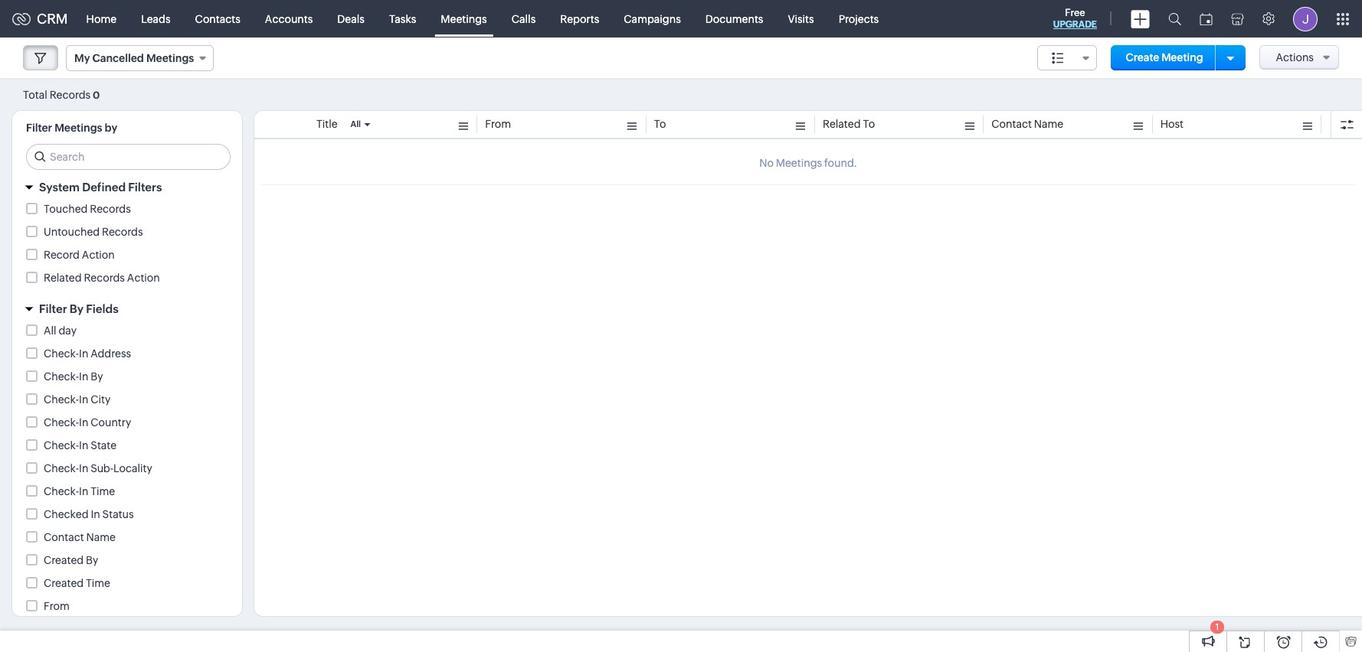 Task type: locate. For each thing, give the bounding box(es) containing it.
check- down check-in by
[[44, 394, 79, 406]]

7 check- from the top
[[44, 486, 79, 498]]

all for all
[[351, 120, 361, 129]]

reports link
[[548, 0, 612, 37]]

0 vertical spatial related
[[823, 118, 861, 130]]

check-in sub-locality
[[44, 463, 152, 475]]

1 vertical spatial all
[[44, 325, 56, 337]]

created down created by
[[44, 578, 84, 590]]

documents
[[706, 13, 764, 25]]

day
[[59, 325, 77, 337]]

free upgrade
[[1054, 7, 1097, 30]]

in up checked in status
[[79, 486, 88, 498]]

calls
[[512, 13, 536, 25]]

title
[[316, 118, 338, 130]]

0 vertical spatial action
[[82, 249, 115, 261]]

in for time
[[79, 486, 88, 498]]

time
[[91, 486, 115, 498], [86, 578, 110, 590]]

time down created by
[[86, 578, 110, 590]]

untouched records
[[44, 226, 143, 238]]

0 horizontal spatial all
[[44, 325, 56, 337]]

2 vertical spatial by
[[86, 555, 98, 567]]

1 vertical spatial contact
[[44, 532, 84, 544]]

None field
[[1037, 45, 1097, 71]]

check- for check-in city
[[44, 394, 79, 406]]

records for untouched
[[102, 226, 143, 238]]

filter for filter by fields
[[39, 303, 67, 316]]

created
[[44, 555, 84, 567], [44, 578, 84, 590]]

meetings left by
[[55, 122, 102, 134]]

my
[[74, 52, 90, 64]]

1
[[1216, 623, 1219, 632]]

filter meetings by
[[26, 122, 117, 134]]

created for created by
[[44, 555, 84, 567]]

0 vertical spatial created
[[44, 555, 84, 567]]

meetings
[[441, 13, 487, 25], [146, 52, 194, 64], [55, 122, 102, 134]]

related
[[823, 118, 861, 130], [44, 272, 82, 284]]

1 vertical spatial created
[[44, 578, 84, 590]]

size image
[[1052, 51, 1064, 65]]

check- for check-in time
[[44, 486, 79, 498]]

in left state
[[79, 440, 88, 452]]

related for related to
[[823, 118, 861, 130]]

calendar image
[[1200, 13, 1213, 25]]

record action
[[44, 249, 115, 261]]

name
[[1034, 118, 1064, 130], [86, 532, 116, 544]]

0 vertical spatial contact name
[[992, 118, 1064, 130]]

0 horizontal spatial from
[[44, 601, 70, 613]]

campaigns
[[624, 13, 681, 25]]

action up related records action
[[82, 249, 115, 261]]

check- up checked on the left
[[44, 486, 79, 498]]

1 vertical spatial meetings
[[146, 52, 194, 64]]

1 vertical spatial name
[[86, 532, 116, 544]]

profile image
[[1294, 7, 1318, 31]]

check- down check-in city at the bottom of page
[[44, 417, 79, 429]]

by inside dropdown button
[[70, 303, 84, 316]]

to
[[654, 118, 666, 130], [863, 118, 875, 130]]

home
[[86, 13, 117, 25]]

1 vertical spatial filter
[[39, 303, 67, 316]]

filter inside filter by fields dropdown button
[[39, 303, 67, 316]]

accounts
[[265, 13, 313, 25]]

3 check- from the top
[[44, 394, 79, 406]]

0
[[93, 89, 100, 101]]

system
[[39, 181, 80, 194]]

all for all day
[[44, 325, 56, 337]]

actions
[[1276, 51, 1314, 64]]

check-in state
[[44, 440, 117, 452]]

contact name down size image
[[992, 118, 1064, 130]]

all right "title"
[[351, 120, 361, 129]]

fields
[[86, 303, 118, 316]]

search element
[[1159, 0, 1191, 38]]

1 to from the left
[[654, 118, 666, 130]]

deals
[[337, 13, 365, 25]]

from
[[485, 118, 511, 130], [44, 601, 70, 613]]

1 horizontal spatial all
[[351, 120, 361, 129]]

contact
[[992, 118, 1032, 130], [44, 532, 84, 544]]

leads link
[[129, 0, 183, 37]]

0 horizontal spatial related
[[44, 272, 82, 284]]

1 horizontal spatial contact
[[992, 118, 1032, 130]]

in left city
[[79, 394, 88, 406]]

2 created from the top
[[44, 578, 84, 590]]

1 horizontal spatial to
[[863, 118, 875, 130]]

checked
[[44, 509, 89, 521]]

in up check-in state
[[79, 417, 88, 429]]

created by
[[44, 555, 98, 567]]

sub-
[[91, 463, 113, 475]]

0 horizontal spatial meetings
[[55, 122, 102, 134]]

all
[[351, 120, 361, 129], [44, 325, 56, 337]]

check-in address
[[44, 348, 131, 360]]

by
[[70, 303, 84, 316], [91, 371, 103, 383], [86, 555, 98, 567]]

2 vertical spatial meetings
[[55, 122, 102, 134]]

by
[[105, 122, 117, 134]]

address
[[91, 348, 131, 360]]

records up fields
[[84, 272, 125, 284]]

0 horizontal spatial to
[[654, 118, 666, 130]]

my cancelled meetings
[[74, 52, 194, 64]]

filters
[[128, 181, 162, 194]]

projects link
[[827, 0, 891, 37]]

1 horizontal spatial contact name
[[992, 118, 1064, 130]]

meetings down leads link on the left top
[[146, 52, 194, 64]]

calls link
[[499, 0, 548, 37]]

filter down total
[[26, 122, 52, 134]]

0 vertical spatial name
[[1034, 118, 1064, 130]]

related to
[[823, 118, 875, 130]]

locality
[[113, 463, 152, 475]]

in down the 'check-in address'
[[79, 371, 88, 383]]

visits
[[788, 13, 814, 25]]

0 horizontal spatial contact
[[44, 532, 84, 544]]

create menu image
[[1131, 10, 1150, 28]]

by up city
[[91, 371, 103, 383]]

check- up check-in city at the bottom of page
[[44, 371, 79, 383]]

contacts link
[[183, 0, 253, 37]]

projects
[[839, 13, 879, 25]]

status
[[102, 509, 134, 521]]

0 vertical spatial meetings
[[441, 13, 487, 25]]

1 vertical spatial related
[[44, 272, 82, 284]]

by up created time
[[86, 555, 98, 567]]

Search text field
[[27, 145, 230, 169]]

0 horizontal spatial contact name
[[44, 532, 116, 544]]

2 check- from the top
[[44, 371, 79, 383]]

5 check- from the top
[[44, 440, 79, 452]]

2 horizontal spatial meetings
[[441, 13, 487, 25]]

filter by fields
[[39, 303, 118, 316]]

leads
[[141, 13, 171, 25]]

in up check-in by
[[79, 348, 88, 360]]

records left 0
[[50, 89, 91, 101]]

1 vertical spatial action
[[127, 272, 160, 284]]

record
[[44, 249, 80, 261]]

defined
[[82, 181, 126, 194]]

in for by
[[79, 371, 88, 383]]

tasks
[[389, 13, 416, 25]]

contact name
[[992, 118, 1064, 130], [44, 532, 116, 544]]

meeting
[[1162, 51, 1204, 64]]

1 horizontal spatial from
[[485, 118, 511, 130]]

records
[[50, 89, 91, 101], [90, 203, 131, 215], [102, 226, 143, 238], [84, 272, 125, 284]]

upgrade
[[1054, 19, 1097, 30]]

profile element
[[1284, 0, 1327, 37]]

1 horizontal spatial action
[[127, 272, 160, 284]]

all left day
[[44, 325, 56, 337]]

filter
[[26, 122, 52, 134], [39, 303, 67, 316]]

1 vertical spatial by
[[91, 371, 103, 383]]

check- down all day
[[44, 348, 79, 360]]

filter up all day
[[39, 303, 67, 316]]

0 horizontal spatial name
[[86, 532, 116, 544]]

touched records
[[44, 203, 131, 215]]

0 vertical spatial filter
[[26, 122, 52, 134]]

create meeting
[[1126, 51, 1204, 64]]

check- down check-in country
[[44, 440, 79, 452]]

0 vertical spatial all
[[351, 120, 361, 129]]

city
[[91, 394, 111, 406]]

1 horizontal spatial related
[[823, 118, 861, 130]]

6 check- from the top
[[44, 463, 79, 475]]

1 created from the top
[[44, 555, 84, 567]]

created up created time
[[44, 555, 84, 567]]

1 check- from the top
[[44, 348, 79, 360]]

in for city
[[79, 394, 88, 406]]

in
[[79, 348, 88, 360], [79, 371, 88, 383], [79, 394, 88, 406], [79, 417, 88, 429], [79, 440, 88, 452], [79, 463, 88, 475], [79, 486, 88, 498], [91, 509, 100, 521]]

related for related records action
[[44, 272, 82, 284]]

time down sub-
[[91, 486, 115, 498]]

filter for filter meetings by
[[26, 122, 52, 134]]

contact name up created by
[[44, 532, 116, 544]]

free
[[1065, 7, 1086, 18]]

in for address
[[79, 348, 88, 360]]

in left sub-
[[79, 463, 88, 475]]

meetings left calls link
[[441, 13, 487, 25]]

by up day
[[70, 303, 84, 316]]

meetings inside field
[[146, 52, 194, 64]]

check- up check-in time
[[44, 463, 79, 475]]

action
[[82, 249, 115, 261], [127, 272, 160, 284]]

name down checked in status
[[86, 532, 116, 544]]

0 vertical spatial contact
[[992, 118, 1032, 130]]

1 horizontal spatial meetings
[[146, 52, 194, 64]]

check-
[[44, 348, 79, 360], [44, 371, 79, 383], [44, 394, 79, 406], [44, 417, 79, 429], [44, 440, 79, 452], [44, 463, 79, 475], [44, 486, 79, 498]]

1 vertical spatial from
[[44, 601, 70, 613]]

check-in city
[[44, 394, 111, 406]]

records down 'touched records'
[[102, 226, 143, 238]]

in left status
[[91, 509, 100, 521]]

crm link
[[12, 11, 68, 27]]

4 check- from the top
[[44, 417, 79, 429]]

0 horizontal spatial action
[[82, 249, 115, 261]]

reports
[[560, 13, 599, 25]]

My Cancelled Meetings field
[[66, 45, 214, 71]]

records down defined
[[90, 203, 131, 215]]

0 vertical spatial by
[[70, 303, 84, 316]]

action up filter by fields dropdown button
[[127, 272, 160, 284]]

name down size image
[[1034, 118, 1064, 130]]



Task type: describe. For each thing, give the bounding box(es) containing it.
documents link
[[693, 0, 776, 37]]

records for touched
[[90, 203, 131, 215]]

untouched
[[44, 226, 100, 238]]

home link
[[74, 0, 129, 37]]

check-in country
[[44, 417, 131, 429]]

0 vertical spatial time
[[91, 486, 115, 498]]

campaigns link
[[612, 0, 693, 37]]

by for filter
[[70, 303, 84, 316]]

system defined filters button
[[12, 174, 242, 201]]

check- for check-in by
[[44, 371, 79, 383]]

related records action
[[44, 272, 160, 284]]

2 to from the left
[[863, 118, 875, 130]]

meetings link
[[429, 0, 499, 37]]

in for country
[[79, 417, 88, 429]]

create
[[1126, 51, 1160, 64]]

check- for check-in country
[[44, 417, 79, 429]]

1 horizontal spatial name
[[1034, 118, 1064, 130]]

0 vertical spatial from
[[485, 118, 511, 130]]

check- for check-in state
[[44, 440, 79, 452]]

tasks link
[[377, 0, 429, 37]]

crm
[[37, 11, 68, 27]]

total
[[23, 89, 47, 101]]

in for sub-
[[79, 463, 88, 475]]

visits link
[[776, 0, 827, 37]]

contacts
[[195, 13, 241, 25]]

accounts link
[[253, 0, 325, 37]]

check-in by
[[44, 371, 103, 383]]

1 vertical spatial time
[[86, 578, 110, 590]]

host
[[1161, 118, 1184, 130]]

created time
[[44, 578, 110, 590]]

create menu element
[[1122, 0, 1159, 37]]

records for related
[[84, 272, 125, 284]]

system defined filters
[[39, 181, 162, 194]]

1 vertical spatial contact name
[[44, 532, 116, 544]]

created for created time
[[44, 578, 84, 590]]

logo image
[[12, 13, 31, 25]]

check-in time
[[44, 486, 115, 498]]

touched
[[44, 203, 88, 215]]

check- for check-in sub-locality
[[44, 463, 79, 475]]

records for total
[[50, 89, 91, 101]]

state
[[91, 440, 117, 452]]

checked in status
[[44, 509, 134, 521]]

search image
[[1169, 12, 1182, 25]]

all day
[[44, 325, 77, 337]]

create meeting button
[[1111, 45, 1219, 71]]

filter by fields button
[[12, 296, 242, 323]]

cancelled
[[92, 52, 144, 64]]

country
[[91, 417, 131, 429]]

in for state
[[79, 440, 88, 452]]

in for status
[[91, 509, 100, 521]]

total records 0
[[23, 89, 100, 101]]

by for created
[[86, 555, 98, 567]]

deals link
[[325, 0, 377, 37]]

check- for check-in address
[[44, 348, 79, 360]]



Task type: vqa. For each thing, say whether or not it's contained in the screenshot.
ON to the left
no



